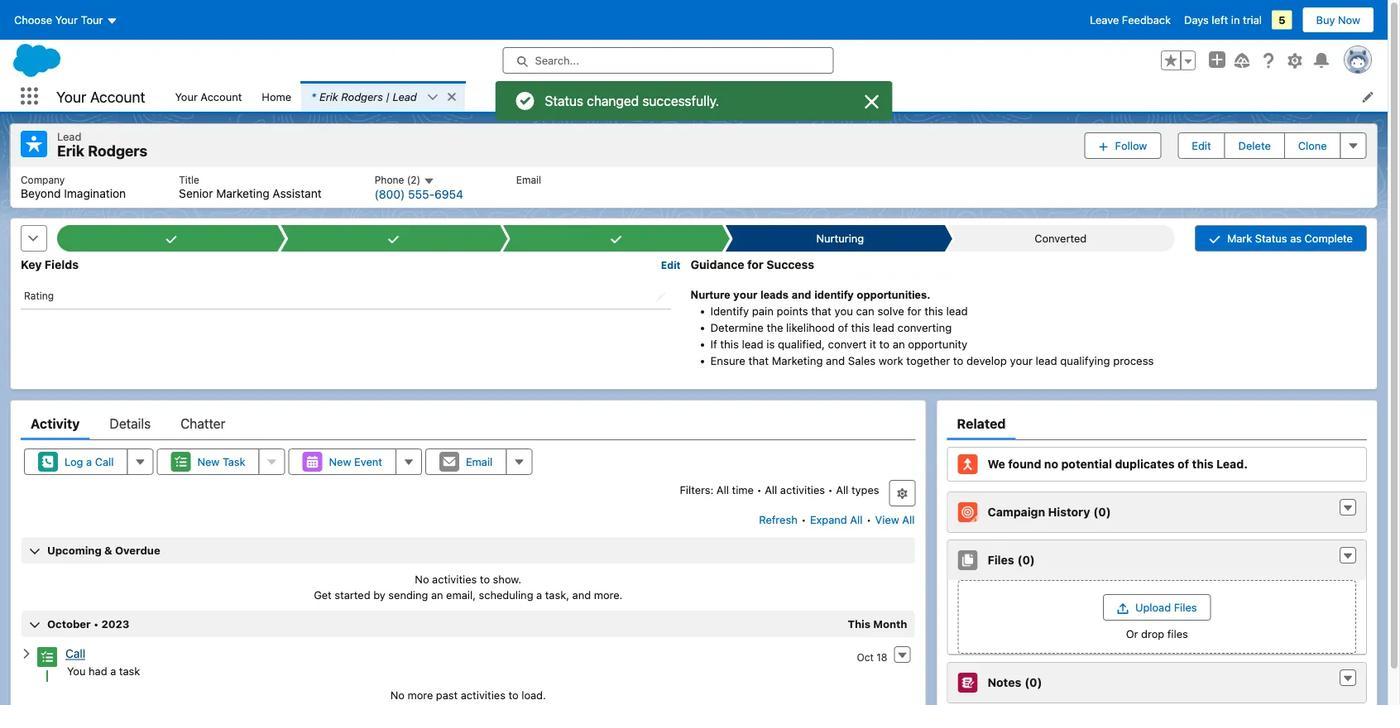Task type: vqa. For each thing, say whether or not it's contained in the screenshot.
Time
yes



Task type: describe. For each thing, give the bounding box(es) containing it.
2 vertical spatial activities
[[461, 689, 506, 701]]

to inside no activities to show. get started by sending an email, scheduling a task, and more.
[[480, 573, 490, 585]]

this up converting
[[925, 305, 944, 318]]

more.
[[594, 589, 623, 601]]

identify
[[815, 288, 854, 301]]

left
[[1212, 14, 1229, 26]]

expand all button
[[810, 507, 864, 533]]

list for your account link
[[11, 167, 1377, 208]]

you
[[67, 665, 86, 677]]

duplicates
[[1116, 458, 1175, 471]]

clone button
[[1285, 132, 1342, 159]]

email,
[[446, 589, 476, 601]]

0 vertical spatial files
[[988, 554, 1015, 567]]

related tab panel
[[948, 440, 1368, 704]]

notes
[[988, 676, 1022, 690]]

(800) 555-6954 link
[[375, 188, 464, 201]]

phone
[[375, 174, 404, 186]]

new for new event
[[329, 456, 351, 468]]

overdue
[[115, 544, 160, 557]]

time
[[732, 483, 754, 496]]

campaign
[[988, 506, 1046, 519]]

refresh • expand all • view all
[[759, 514, 915, 526]]

(0) inside the campaign history element
[[1094, 506, 1112, 519]]

status inside "button"
[[1256, 232, 1288, 245]]

activity link
[[31, 407, 80, 440]]

all right "view"
[[903, 514, 915, 526]]

you had a task
[[67, 665, 140, 677]]

of inside related tab panel
[[1178, 458, 1190, 471]]

lead left qualifying
[[1036, 354, 1058, 368]]

0 vertical spatial that
[[812, 305, 832, 318]]

october  •  2023
[[47, 618, 130, 630]]

your account link
[[165, 81, 252, 112]]

to left load.
[[509, 689, 519, 701]]

develop
[[967, 354, 1008, 368]]

* erik rodgers | lead
[[311, 90, 417, 103]]

email inside button
[[466, 456, 493, 468]]

no for activities
[[415, 573, 429, 585]]

qualifying
[[1061, 354, 1111, 368]]

guidance for success
[[691, 258, 815, 272]]

erik for erik rodgers
[[57, 142, 85, 160]]

all right time
[[765, 483, 778, 496]]

task
[[223, 456, 246, 468]]

leave feedback link
[[1090, 14, 1172, 26]]

lead down solve
[[873, 321, 895, 334]]

text default image inside phone (2) dropdown button
[[423, 175, 435, 187]]

all right expand
[[851, 514, 863, 526]]

now
[[1339, 14, 1361, 26]]

nurturing link
[[733, 225, 945, 252]]

(0) for notes (0)
[[1025, 676, 1043, 690]]

for inside nurture your leads and identify opportunities. identify pain points that you can solve for this lead determine the likelihood of this lead converting if this lead is qualified, convert it to an opportunity ensure that marketing and sales work together to develop your lead qualifying process
[[908, 305, 922, 318]]

18
[[877, 652, 888, 663]]

success alert dialog
[[496, 81, 893, 121]]

opportunities.
[[857, 288, 931, 301]]

days left in trial
[[1185, 14, 1263, 26]]

to right the it
[[880, 338, 890, 351]]

convert
[[828, 338, 867, 351]]

of inside nurture your leads and identify opportunities. identify pain points that you can solve for this lead determine the likelihood of this lead converting if this lead is qualified, convert it to an opportunity ensure that marketing and sales work together to develop your lead qualifying process
[[838, 321, 849, 334]]

we found no potential duplicates of this lead.
[[988, 458, 1248, 471]]

lead inside lead erik rodgers
[[57, 130, 81, 142]]

your account inside list
[[175, 90, 242, 103]]

is
[[767, 338, 775, 351]]

rodgers for erik rodgers
[[88, 142, 147, 160]]

no more past activities to load.
[[391, 689, 546, 701]]

new event button
[[289, 449, 397, 475]]

view
[[876, 514, 900, 526]]

the
[[767, 321, 784, 334]]

mark status as complete
[[1228, 232, 1354, 245]]

rating
[[24, 290, 54, 301]]

sales
[[848, 354, 876, 368]]

campaign history element
[[948, 492, 1368, 533]]

related
[[957, 416, 1006, 432]]

upload
[[1136, 601, 1172, 614]]

|
[[386, 90, 390, 103]]

list for 'leave feedback' link
[[165, 81, 1388, 112]]

no for more
[[391, 689, 405, 701]]

leave feedback
[[1090, 14, 1172, 26]]

drop
[[1142, 627, 1165, 640]]

converting
[[898, 321, 952, 334]]

history
[[1049, 506, 1091, 519]]

notes element
[[948, 662, 1368, 704]]

types
[[852, 483, 880, 496]]

complete
[[1305, 232, 1354, 245]]

oct 18
[[857, 652, 888, 663]]

this
[[848, 618, 871, 630]]

past
[[436, 689, 458, 701]]

sending
[[389, 589, 428, 601]]

• up expand
[[828, 483, 833, 496]]

edit inside button
[[1192, 139, 1212, 152]]

refresh
[[759, 514, 798, 526]]

home link
[[252, 81, 301, 112]]

we
[[988, 458, 1006, 471]]

pain
[[752, 305, 774, 318]]

large image
[[862, 92, 882, 112]]

company
[[21, 174, 65, 185]]

files
[[1168, 627, 1189, 640]]

a inside button
[[86, 456, 92, 468]]

log a call button
[[24, 449, 128, 475]]

can
[[857, 305, 875, 318]]

an inside no activities to show. get started by sending an email, scheduling a task, and more.
[[431, 589, 443, 601]]

call inside button
[[95, 456, 114, 468]]

view all link
[[875, 507, 916, 533]]

(800)
[[375, 188, 405, 201]]

0 horizontal spatial for
[[748, 258, 764, 272]]

0 vertical spatial email
[[517, 174, 542, 185]]

identify
[[711, 305, 749, 318]]

process
[[1114, 354, 1154, 368]]

this down can
[[852, 321, 870, 334]]

converted
[[1035, 232, 1088, 245]]

campaign history (0)
[[988, 506, 1112, 519]]

new for new task
[[197, 456, 220, 468]]

a inside no activities to show. get started by sending an email, scheduling a task, and more.
[[537, 589, 542, 601]]

1 vertical spatial text default image
[[21, 648, 32, 660]]

(800) 555-6954
[[375, 188, 464, 201]]

• right time
[[757, 483, 762, 496]]

lead left is
[[742, 338, 764, 351]]

status changed successfully.
[[545, 93, 720, 109]]

activities inside no activities to show. get started by sending an email, scheduling a task, and more.
[[432, 573, 477, 585]]

no more past activities to load. status
[[21, 689, 916, 701]]

list item containing *
[[301, 81, 465, 112]]

erik for erik rodgers | lead
[[320, 90, 338, 103]]

• left 2023
[[94, 618, 99, 630]]

in
[[1232, 14, 1241, 26]]

nurturing
[[817, 232, 864, 245]]

load.
[[522, 689, 546, 701]]

october
[[47, 618, 91, 630]]

together
[[907, 354, 951, 368]]

(2)
[[407, 174, 421, 186]]



Task type: locate. For each thing, give the bounding box(es) containing it.
1 horizontal spatial your account
[[175, 90, 242, 103]]

call link
[[65, 647, 85, 661]]

fields
[[45, 258, 79, 272]]

successfully.
[[643, 93, 720, 109]]

0 vertical spatial activities
[[781, 483, 825, 496]]

1 vertical spatial erik
[[57, 142, 85, 160]]

title senior marketing assistant
[[179, 174, 322, 200]]

new task button
[[157, 449, 260, 475]]

your
[[734, 288, 758, 301], [1011, 354, 1033, 368]]

marketing right senior
[[216, 187, 270, 200]]

of
[[838, 321, 849, 334], [1178, 458, 1190, 471]]

*
[[311, 90, 316, 103]]

search...
[[535, 54, 580, 67]]

points
[[777, 305, 809, 318]]

ensure
[[711, 354, 746, 368]]

1 vertical spatial marketing
[[772, 354, 823, 368]]

that
[[812, 305, 832, 318], [749, 354, 769, 368]]

edit left delete
[[1192, 139, 1212, 152]]

1 horizontal spatial marketing
[[772, 354, 823, 368]]

1 vertical spatial and
[[826, 354, 845, 368]]

this
[[925, 305, 944, 318], [852, 321, 870, 334], [721, 338, 739, 351], [1193, 458, 1214, 471]]

activities right past
[[461, 689, 506, 701]]

account up lead erik rodgers
[[90, 88, 145, 105]]

0 vertical spatial of
[[838, 321, 849, 334]]

of down you
[[838, 321, 849, 334]]

your
[[55, 14, 78, 26], [56, 88, 86, 105], [175, 90, 198, 103]]

mark
[[1228, 232, 1253, 245]]

0 horizontal spatial rodgers
[[88, 142, 147, 160]]

0 vertical spatial no
[[415, 573, 429, 585]]

group
[[1162, 51, 1196, 70]]

company beyond imagination
[[21, 174, 126, 200]]

activities up refresh button
[[781, 483, 825, 496]]

rodgers inside list item
[[341, 90, 383, 103]]

erik right *
[[320, 90, 338, 103]]

0 horizontal spatial call
[[65, 647, 85, 661]]

list containing beyond imagination
[[11, 167, 1377, 208]]

1 horizontal spatial erik
[[320, 90, 338, 103]]

imagination
[[64, 187, 126, 200]]

details link
[[110, 407, 151, 440]]

by
[[374, 589, 386, 601]]

chatter
[[181, 416, 225, 432]]

0 vertical spatial an
[[893, 338, 905, 351]]

1 vertical spatial an
[[431, 589, 443, 601]]

and
[[792, 288, 812, 301], [826, 354, 845, 368], [573, 589, 591, 601]]

or
[[1127, 627, 1139, 640]]

upcoming & overdue
[[47, 544, 160, 557]]

this left lead.
[[1193, 458, 1214, 471]]

• left "view"
[[867, 514, 872, 526]]

task image
[[37, 648, 57, 667]]

0 horizontal spatial erik
[[57, 142, 85, 160]]

and inside no activities to show. get started by sending an email, scheduling a task, and more.
[[573, 589, 591, 601]]

for left success
[[748, 258, 764, 272]]

1 vertical spatial call
[[65, 647, 85, 661]]

list item
[[301, 81, 465, 112]]

this right "if"
[[721, 338, 739, 351]]

(0) for files (0)
[[1018, 554, 1036, 567]]

no inside no activities to show. get started by sending an email, scheduling a task, and more.
[[415, 573, 429, 585]]

0 horizontal spatial an
[[431, 589, 443, 601]]

new left task
[[197, 456, 220, 468]]

1 horizontal spatial no
[[415, 573, 429, 585]]

0 vertical spatial status
[[545, 93, 584, 109]]

1 vertical spatial files
[[1175, 601, 1198, 614]]

search... button
[[503, 47, 834, 74]]

of right duplicates
[[1178, 458, 1190, 471]]

text default image inside notes element
[[1343, 673, 1354, 685]]

erik inside list item
[[320, 90, 338, 103]]

a left the task,
[[537, 589, 542, 601]]

and down convert
[[826, 354, 845, 368]]

your account up lead erik rodgers
[[56, 88, 145, 105]]

1 vertical spatial email
[[466, 456, 493, 468]]

rodgers up imagination
[[88, 142, 147, 160]]

marketing down qualified,
[[772, 354, 823, 368]]

assistant
[[273, 187, 322, 200]]

1 horizontal spatial edit
[[1192, 139, 1212, 152]]

2023
[[101, 618, 130, 630]]

rodgers left |
[[341, 90, 383, 103]]

1 vertical spatial lead
[[57, 130, 81, 142]]

a right the had
[[110, 665, 116, 677]]

1 horizontal spatial your
[[1011, 354, 1033, 368]]

0 vertical spatial list
[[165, 81, 1388, 112]]

marketing inside nurture your leads and identify opportunities. identify pain points that you can solve for this lead determine the likelihood of this lead converting if this lead is qualified, convert it to an opportunity ensure that marketing and sales work together to develop your lead qualifying process
[[772, 354, 823, 368]]

0 vertical spatial call
[[95, 456, 114, 468]]

this month
[[848, 618, 908, 630]]

nurture
[[691, 288, 731, 301]]

as
[[1291, 232, 1302, 245]]

list containing your account
[[165, 81, 1388, 112]]

lead up converting
[[947, 305, 968, 318]]

key fields
[[21, 258, 79, 272]]

files (0)
[[988, 554, 1036, 567]]

rodgers for erik rodgers | lead
[[341, 90, 383, 103]]

and up points
[[792, 288, 812, 301]]

get
[[314, 589, 332, 601]]

no left more
[[391, 689, 405, 701]]

solve
[[878, 305, 905, 318]]

0 vertical spatial edit
[[1192, 139, 1212, 152]]

2 horizontal spatial and
[[826, 354, 845, 368]]

lead
[[947, 305, 968, 318], [873, 321, 895, 334], [742, 338, 764, 351], [1036, 354, 1058, 368]]

0 vertical spatial for
[[748, 258, 764, 272]]

0 horizontal spatial no
[[391, 689, 405, 701]]

to left show. on the left of the page
[[480, 573, 490, 585]]

0 horizontal spatial your account
[[56, 88, 145, 105]]

status down "search..."
[[545, 93, 584, 109]]

call up you
[[65, 647, 85, 661]]

0 horizontal spatial that
[[749, 354, 769, 368]]

(0) down campaign
[[1018, 554, 1036, 567]]

upload files
[[1136, 601, 1198, 614]]

upcoming & overdue button
[[22, 537, 915, 564]]

choose
[[14, 14, 52, 26]]

delete button
[[1225, 132, 1286, 159]]

0 horizontal spatial of
[[838, 321, 849, 334]]

erik up the 'company beyond imagination'
[[57, 142, 85, 160]]

1 vertical spatial that
[[749, 354, 769, 368]]

an left the email, at bottom left
[[431, 589, 443, 601]]

status
[[545, 93, 584, 109], [1256, 232, 1288, 245]]

0 vertical spatial (0)
[[1094, 506, 1112, 519]]

trial
[[1244, 14, 1263, 26]]

1 horizontal spatial new
[[329, 456, 351, 468]]

path options list box
[[57, 225, 1176, 252]]

0 horizontal spatial new
[[197, 456, 220, 468]]

1 horizontal spatial call
[[95, 456, 114, 468]]

1 horizontal spatial lead
[[393, 90, 417, 103]]

no activities to show. get started by sending an email, scheduling a task, and more.
[[314, 573, 623, 601]]

marketing inside title senior marketing assistant
[[216, 187, 270, 200]]

and right the task,
[[573, 589, 591, 601]]

1 horizontal spatial a
[[110, 665, 116, 677]]

1 horizontal spatial account
[[201, 90, 242, 103]]

text default image inside the campaign history element
[[1343, 503, 1354, 514]]

0 horizontal spatial and
[[573, 589, 591, 601]]

follow
[[1116, 139, 1148, 152]]

2 horizontal spatial a
[[537, 589, 542, 601]]

it
[[870, 338, 877, 351]]

started
[[335, 589, 371, 601]]

leave
[[1090, 14, 1120, 26]]

1 vertical spatial edit
[[661, 260, 681, 271]]

beyond
[[21, 187, 61, 200]]

erik
[[320, 90, 338, 103], [57, 142, 85, 160]]

0 horizontal spatial marketing
[[216, 187, 270, 200]]

1 horizontal spatial for
[[908, 305, 922, 318]]

activities up the email, at bottom left
[[432, 573, 477, 585]]

1 horizontal spatial status
[[1256, 232, 1288, 245]]

0 vertical spatial marketing
[[216, 187, 270, 200]]

all
[[717, 483, 729, 496], [765, 483, 778, 496], [836, 483, 849, 496], [851, 514, 863, 526], [903, 514, 915, 526]]

all left types
[[836, 483, 849, 496]]

lead right lead image
[[57, 130, 81, 142]]

all left time
[[717, 483, 729, 496]]

1 horizontal spatial files
[[1175, 601, 1198, 614]]

1 vertical spatial your
[[1011, 354, 1033, 368]]

mark status as complete button
[[1195, 225, 1368, 252]]

account left the home
[[201, 90, 242, 103]]

title
[[179, 174, 199, 185]]

1 vertical spatial a
[[537, 589, 542, 601]]

files down campaign
[[988, 554, 1015, 567]]

text default image
[[446, 91, 458, 103], [21, 648, 32, 660], [1343, 673, 1354, 685]]

this inside related tab panel
[[1193, 458, 1214, 471]]

1 horizontal spatial text default image
[[446, 91, 458, 103]]

your inside popup button
[[55, 14, 78, 26]]

leads
[[761, 288, 789, 301]]

0 horizontal spatial files
[[988, 554, 1015, 567]]

clone
[[1299, 139, 1328, 152]]

new inside button
[[329, 456, 351, 468]]

edit left guidance
[[661, 260, 681, 271]]

list
[[165, 81, 1388, 112], [11, 167, 1377, 208]]

filters: all time • all activities • all types
[[680, 483, 880, 496]]

changed
[[587, 93, 639, 109]]

1 horizontal spatial rodgers
[[341, 90, 383, 103]]

work
[[879, 354, 904, 368]]

1 horizontal spatial an
[[893, 338, 905, 351]]

2 new from the left
[[329, 456, 351, 468]]

1 horizontal spatial and
[[792, 288, 812, 301]]

2 vertical spatial a
[[110, 665, 116, 677]]

&
[[104, 544, 112, 557]]

1 new from the left
[[197, 456, 220, 468]]

a right the log
[[86, 456, 92, 468]]

nurture your leads and identify opportunities. identify pain points that you can solve for this lead determine the likelihood of this lead converting if this lead is qualified, convert it to an opportunity ensure that marketing and sales work together to develop your lead qualifying process
[[691, 288, 1154, 368]]

0 horizontal spatial a
[[86, 456, 92, 468]]

senior
[[179, 187, 213, 200]]

0 horizontal spatial your
[[734, 288, 758, 301]]

lead
[[393, 90, 417, 103], [57, 130, 81, 142]]

(0) inside notes element
[[1025, 676, 1043, 690]]

0 vertical spatial a
[[86, 456, 92, 468]]

2 vertical spatial text default image
[[1343, 673, 1354, 685]]

2 vertical spatial and
[[573, 589, 591, 601]]

your account left the home
[[175, 90, 242, 103]]

0 vertical spatial and
[[792, 288, 812, 301]]

determine
[[711, 321, 764, 334]]

no up the sending
[[415, 573, 429, 585]]

(0) inside the "files" element
[[1018, 554, 1036, 567]]

1 horizontal spatial of
[[1178, 458, 1190, 471]]

0 horizontal spatial email
[[466, 456, 493, 468]]

text default image inside list item
[[446, 91, 458, 103]]

oct
[[857, 652, 874, 663]]

you
[[835, 305, 853, 318]]

• left expand
[[802, 514, 807, 526]]

feedback
[[1123, 14, 1172, 26]]

1 vertical spatial status
[[1256, 232, 1288, 245]]

1 vertical spatial rodgers
[[88, 142, 147, 160]]

to down opportunity
[[954, 354, 964, 368]]

account
[[90, 88, 145, 105], [201, 90, 242, 103]]

0 vertical spatial your
[[734, 288, 758, 301]]

files element
[[948, 540, 1368, 656]]

1 horizontal spatial email
[[517, 174, 542, 185]]

new event
[[329, 456, 382, 468]]

0 vertical spatial lead
[[393, 90, 417, 103]]

or drop files
[[1127, 627, 1189, 640]]

new inside button
[[197, 456, 220, 468]]

status inside success alert dialog
[[545, 93, 584, 109]]

no
[[1045, 458, 1059, 471]]

1 vertical spatial of
[[1178, 458, 1190, 471]]

lead erik rodgers
[[57, 130, 147, 160]]

that up likelihood
[[812, 305, 832, 318]]

0 horizontal spatial account
[[90, 88, 145, 105]]

task,
[[545, 589, 570, 601]]

refresh button
[[759, 507, 799, 533]]

call right the log
[[95, 456, 114, 468]]

your right develop
[[1011, 354, 1033, 368]]

555-
[[408, 188, 435, 201]]

log
[[65, 456, 83, 468]]

your up identify
[[734, 288, 758, 301]]

files up files
[[1175, 601, 1198, 614]]

2 horizontal spatial text default image
[[1343, 673, 1354, 685]]

0 horizontal spatial text default image
[[21, 648, 32, 660]]

account inside list
[[201, 90, 242, 103]]

show.
[[493, 573, 522, 585]]

1 vertical spatial list
[[11, 167, 1377, 208]]

status left as
[[1256, 232, 1288, 245]]

text default image inside list item
[[427, 92, 439, 103]]

tab list
[[21, 407, 916, 440]]

0 horizontal spatial status
[[545, 93, 584, 109]]

(0) right history
[[1094, 506, 1112, 519]]

1 vertical spatial activities
[[432, 573, 477, 585]]

2 vertical spatial (0)
[[1025, 676, 1043, 690]]

(0) right notes
[[1025, 676, 1043, 690]]

notes (0)
[[988, 676, 1043, 690]]

tab list containing activity
[[21, 407, 916, 440]]

that down is
[[749, 354, 769, 368]]

converted link
[[956, 225, 1167, 252]]

new left event
[[329, 456, 351, 468]]

erik inside lead erik rodgers
[[57, 142, 85, 160]]

rodgers
[[341, 90, 383, 103], [88, 142, 147, 160]]

home
[[262, 90, 292, 103]]

lead inside list item
[[393, 90, 417, 103]]

log a call
[[65, 456, 114, 468]]

text default image
[[427, 92, 439, 103], [423, 175, 435, 187], [1343, 503, 1354, 514], [1343, 551, 1354, 562]]

1 vertical spatial for
[[908, 305, 922, 318]]

0 horizontal spatial lead
[[57, 130, 81, 142]]

your inside list
[[175, 90, 198, 103]]

text default image inside the "files" element
[[1343, 551, 1354, 562]]

your account
[[56, 88, 145, 105], [175, 90, 242, 103]]

chatter link
[[181, 407, 225, 440]]

rodgers inside lead erik rodgers
[[88, 142, 147, 160]]

event
[[354, 456, 382, 468]]

likelihood
[[787, 321, 835, 334]]

0 vertical spatial text default image
[[446, 91, 458, 103]]

lead right |
[[393, 90, 417, 103]]

0 horizontal spatial edit
[[661, 260, 681, 271]]

1 horizontal spatial that
[[812, 305, 832, 318]]

0 vertical spatial erik
[[320, 90, 338, 103]]

an inside nurture your leads and identify opportunities. identify pain points that you can solve for this lead determine the likelihood of this lead converting if this lead is qualified, convert it to an opportunity ensure that marketing and sales work together to develop your lead qualifying process
[[893, 338, 905, 351]]

potential
[[1062, 458, 1113, 471]]

for up converting
[[908, 305, 922, 318]]

0 vertical spatial rodgers
[[341, 90, 383, 103]]

success
[[767, 258, 815, 272]]

1 vertical spatial no
[[391, 689, 405, 701]]

an up work
[[893, 338, 905, 351]]

buy now
[[1317, 14, 1361, 26]]

lead image
[[21, 131, 47, 157]]

1 vertical spatial (0)
[[1018, 554, 1036, 567]]



